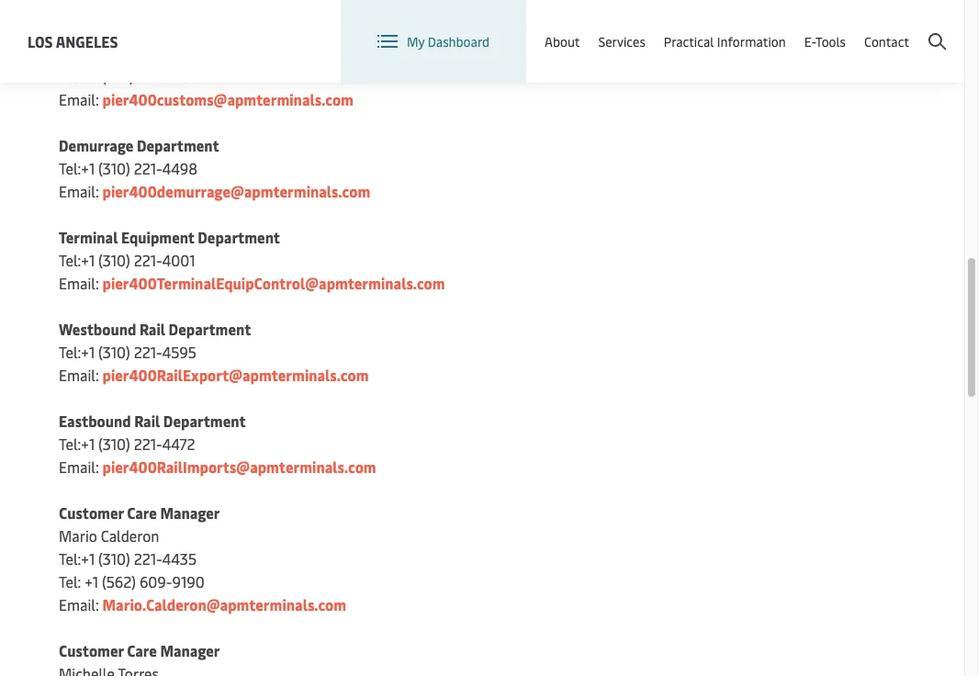 Task type: vqa. For each thing, say whether or not it's contained in the screenshot.
the a
no



Task type: describe. For each thing, give the bounding box(es) containing it.
tel:+1 for westbound rail department tel:+1 (310) 221-4595 email: pier400railexport@apmterminals.com
[[59, 342, 95, 362]]

tel:+1 inside customer care manager mario calderon tel:+1 (310) 221-4435 tel: +1 (562) 609-9190 email: mario.calderon@apmterminals.com
[[59, 549, 95, 569]]

westbound
[[59, 319, 136, 339]]

tel:+1 inside 'demurrage department tel:+1 (310) 221-4498 email: pier400demurrage@apmterminals.com'
[[59, 158, 95, 178]]

221- inside customer care manager mario calderon tel:+1 (310) 221-4435 tel: +1 (562) 609-9190 email: mario.calderon@apmterminals.com
[[134, 549, 162, 569]]

tel:+1 for eastbound rail department tel:+1 (310) 221-4472 email: pier400railimports@apmterminals.com
[[59, 434, 95, 454]]

email: inside 'demurrage department tel:+1 (310) 221-4498 email: pier400demurrage@apmterminals.com'
[[59, 181, 99, 201]]

e-tools
[[805, 33, 846, 50]]

eastbound
[[59, 411, 131, 431]]

dashboard
[[428, 33, 490, 50]]

221- for customs
[[137, 66, 166, 86]]

customer care manager mario calderon tel:+1 (310) 221-4435 tel: +1 (562) 609-9190 email: mario.calderon@apmterminals.com
[[59, 503, 347, 615]]

(310) inside customer care manager mario calderon tel:+1 (310) 221-4435 tel: +1 (562) 609-9190 email: mario.calderon@apmterminals.com
[[98, 549, 130, 569]]

terminal equipment department tel:+1 (310) 221-4001 email: pier400terminalequipcontrol@apmterminals.com
[[59, 227, 445, 293]]

department for terminal
[[198, 227, 280, 247]]

221- for westbound
[[134, 342, 162, 362]]

mario.calderon@apmterminals.com
[[103, 595, 347, 615]]

contact button
[[865, 0, 910, 83]]

mario
[[59, 526, 97, 546]]

221- for eastbound
[[134, 434, 162, 454]]

practical information button
[[664, 0, 786, 83]]

about
[[545, 33, 580, 50]]

practical information
[[664, 33, 786, 50]]

equipment
[[121, 227, 195, 247]]

609-
[[140, 572, 172, 592]]

global
[[798, 17, 841, 37]]

pier400customs@apmterminals.com link
[[103, 89, 354, 109]]

care for customer care manager
[[127, 640, 157, 661]]

4001
[[162, 250, 195, 270]]

(310) for terminal
[[98, 250, 130, 270]]

4472
[[162, 434, 195, 454]]

practical
[[664, 33, 714, 50]]

pier400railexport@apmterminals.com link
[[103, 365, 369, 385]]

e-
[[805, 33, 816, 50]]

terminal
[[59, 227, 118, 247]]

services button
[[599, 0, 646, 83]]

e-tools button
[[805, 0, 846, 83]]

pier400demurrage@apmterminals.com link
[[103, 181, 371, 201]]

demurrage department tel:+1 (310) 221-4498 email: pier400demurrage@apmterminals.com
[[59, 135, 371, 201]]

mario.calderon@apmterminals.com link
[[103, 595, 347, 615]]

(310) for customs
[[102, 66, 134, 86]]

(310) for westbound
[[98, 342, 130, 362]]

4498
[[162, 158, 198, 178]]

care for customer care manager mario calderon tel:+1 (310) 221-4435 tel: +1 (562) 609-9190 email: mario.calderon@apmterminals.com
[[127, 503, 157, 523]]

department inside customs department tel: +1 (310) 221-4499 email: pier400customs@apmterminals.com
[[120, 43, 203, 63]]

pier400railexport@apmterminals.com
[[103, 365, 369, 385]]

pier400demurrage@apmterminals.com
[[103, 181, 371, 201]]

customer care manager
[[59, 640, 222, 661]]

rail for 4472
[[134, 411, 160, 431]]

tel: inside customs department tel: +1 (310) 221-4499 email: pier400customs@apmterminals.com
[[59, 66, 81, 86]]

customer for customer care manager mario calderon tel:+1 (310) 221-4435 tel: +1 (562) 609-9190 email: mario.calderon@apmterminals.com
[[59, 503, 124, 523]]

4595
[[162, 342, 197, 362]]

(310) for eastbound
[[98, 434, 130, 454]]

department for westbound
[[169, 319, 251, 339]]



Task type: locate. For each thing, give the bounding box(es) containing it.
4499
[[166, 66, 201, 86]]

1 manager from the top
[[160, 503, 220, 523]]

my
[[407, 33, 425, 50]]

1 email: from the top
[[59, 89, 99, 109]]

0 vertical spatial +1
[[85, 66, 98, 86]]

(310) inside eastbound rail department tel:+1 (310) 221-4472 email: pier400railimports@apmterminals.com
[[98, 434, 130, 454]]

email: down terminal
[[59, 273, 99, 293]]

(310) inside terminal equipment department tel:+1 (310) 221-4001 email: pier400terminalequipcontrol@apmterminals.com
[[98, 250, 130, 270]]

1 vertical spatial care
[[127, 640, 157, 661]]

email: for terminal equipment department tel:+1 (310) 221-4001 email: pier400terminalequipcontrol@apmterminals.com
[[59, 273, 99, 293]]

los angeles
[[28, 31, 118, 51]]

(310) down terminal
[[98, 250, 130, 270]]

pier400railimports@apmterminals.com
[[103, 457, 376, 477]]

(310) up (562)
[[98, 549, 130, 569]]

tel:+1 down eastbound
[[59, 434, 95, 454]]

9190
[[172, 572, 205, 592]]

4 email: from the top
[[59, 365, 99, 385]]

manager inside customer care manager mario calderon tel:+1 (310) 221-4435 tel: +1 (562) 609-9190 email: mario.calderon@apmterminals.com
[[160, 503, 220, 523]]

email:
[[59, 89, 99, 109], [59, 181, 99, 201], [59, 273, 99, 293], [59, 365, 99, 385], [59, 457, 99, 477], [59, 595, 99, 615]]

2 tel: from the top
[[59, 572, 81, 592]]

customer
[[59, 503, 124, 523], [59, 640, 124, 661]]

1 vertical spatial customer
[[59, 640, 124, 661]]

westbound rail department tel:+1 (310) 221-4595 email: pier400railexport@apmterminals.com
[[59, 319, 369, 385]]

department up 4472 on the bottom left of page
[[163, 411, 246, 431]]

tel:+1 inside eastbound rail department tel:+1 (310) 221-4472 email: pier400railimports@apmterminals.com
[[59, 434, 95, 454]]

0 vertical spatial tel:
[[59, 66, 81, 86]]

los angeles link
[[28, 30, 118, 53]]

demurrage
[[59, 135, 134, 155]]

email: for eastbound rail department tel:+1 (310) 221-4472 email: pier400railimports@apmterminals.com
[[59, 457, 99, 477]]

4 tel:+1 from the top
[[59, 434, 95, 454]]

tel:+1 for terminal equipment department tel:+1 (310) 221-4001 email: pier400terminalequipcontrol@apmterminals.com
[[59, 250, 95, 270]]

customer for customer care manager
[[59, 640, 124, 661]]

1 vertical spatial manager
[[160, 640, 220, 661]]

tel:+1 inside westbound rail department tel:+1 (310) 221-4595 email: pier400railexport@apmterminals.com
[[59, 342, 95, 362]]

department up the '4595' at the left
[[169, 319, 251, 339]]

(310) inside 'demurrage department tel:+1 (310) 221-4498 email: pier400demurrage@apmterminals.com'
[[98, 158, 130, 178]]

5 email: from the top
[[59, 457, 99, 477]]

+1 inside customer care manager mario calderon tel:+1 (310) 221-4435 tel: +1 (562) 609-9190 email: mario.calderon@apmterminals.com
[[85, 572, 98, 592]]

information
[[717, 33, 786, 50]]

(310) down westbound
[[98, 342, 130, 362]]

my dashboard button
[[378, 0, 490, 83]]

+1 left (562)
[[85, 572, 98, 592]]

contact
[[865, 33, 910, 50]]

1 tel:+1 from the top
[[59, 158, 95, 178]]

1 vertical spatial tel:
[[59, 572, 81, 592]]

department for eastbound
[[163, 411, 246, 431]]

2 care from the top
[[127, 640, 157, 661]]

1 +1 from the top
[[85, 66, 98, 86]]

2 customer from the top
[[59, 640, 124, 661]]

eastbound rail department tel:+1 (310) 221-4472 email: pier400railimports@apmterminals.com
[[59, 411, 376, 477]]

email: up eastbound
[[59, 365, 99, 385]]

(562)
[[102, 572, 136, 592]]

customs department tel: +1 (310) 221-4499 email: pier400customs@apmterminals.com
[[59, 43, 354, 109]]

manager
[[160, 503, 220, 523], [160, 640, 220, 661]]

customer inside customer care manager mario calderon tel:+1 (310) 221-4435 tel: +1 (562) 609-9190 email: mario.calderon@apmterminals.com
[[59, 503, 124, 523]]

manager for customer care manager
[[160, 640, 220, 661]]

(310) down eastbound
[[98, 434, 130, 454]]

services
[[599, 33, 646, 50]]

2 manager from the top
[[160, 640, 220, 661]]

department inside terminal equipment department tel:+1 (310) 221-4001 email: pier400terminalequipcontrol@apmterminals.com
[[198, 227, 280, 247]]

manager down mario.calderon@apmterminals.com
[[160, 640, 220, 661]]

menu
[[844, 17, 882, 37]]

rail up the '4595' at the left
[[140, 319, 165, 339]]

email: for customs department tel: +1 (310) 221-4499 email: pier400customs@apmterminals.com
[[59, 89, 99, 109]]

+1 down customs
[[85, 66, 98, 86]]

tel:+1 down "mario"
[[59, 549, 95, 569]]

email: for westbound rail department tel:+1 (310) 221-4595 email: pier400railexport@apmterminals.com
[[59, 365, 99, 385]]

email: down customs
[[59, 89, 99, 109]]

3 email: from the top
[[59, 273, 99, 293]]

0 vertical spatial manager
[[160, 503, 220, 523]]

0 vertical spatial care
[[127, 503, 157, 523]]

tel:+1
[[59, 158, 95, 178], [59, 250, 95, 270], [59, 342, 95, 362], [59, 434, 95, 454], [59, 549, 95, 569]]

0 vertical spatial customer
[[59, 503, 124, 523]]

department inside eastbound rail department tel:+1 (310) 221-4472 email: pier400railimports@apmterminals.com
[[163, 411, 246, 431]]

tel:+1 down terminal
[[59, 250, 95, 270]]

email: inside terminal equipment department tel:+1 (310) 221-4001 email: pier400terminalequipcontrol@apmterminals.com
[[59, 273, 99, 293]]

rail right eastbound
[[134, 411, 160, 431]]

department up 4499
[[120, 43, 203, 63]]

221- for terminal
[[134, 250, 162, 270]]

(310) inside westbound rail department tel:+1 (310) 221-4595 email: pier400railexport@apmterminals.com
[[98, 342, 130, 362]]

pier400railimports@apmterminals.com link
[[103, 457, 376, 477]]

1 tel: from the top
[[59, 66, 81, 86]]

los
[[28, 31, 53, 51]]

my dashboard
[[407, 33, 490, 50]]

pier400terminalequipcontrol@apmterminals.com link
[[103, 273, 445, 293]]

customer up "mario"
[[59, 503, 124, 523]]

department
[[120, 43, 203, 63], [137, 135, 219, 155], [198, 227, 280, 247], [169, 319, 251, 339], [163, 411, 246, 431]]

221-
[[137, 66, 166, 86], [134, 158, 162, 178], [134, 250, 162, 270], [134, 342, 162, 362], [134, 434, 162, 454], [134, 549, 162, 569]]

tel: down customs
[[59, 66, 81, 86]]

221- inside westbound rail department tel:+1 (310) 221-4595 email: pier400railexport@apmterminals.com
[[134, 342, 162, 362]]

department down pier400demurrage@apmterminals.com
[[198, 227, 280, 247]]

rail inside eastbound rail department tel:+1 (310) 221-4472 email: pier400railimports@apmterminals.com
[[134, 411, 160, 431]]

global menu button
[[758, 0, 901, 55]]

pier400terminalequipcontrol@apmterminals.com
[[103, 273, 445, 293]]

tel:+1 inside terminal equipment department tel:+1 (310) 221-4001 email: pier400terminalequipcontrol@apmterminals.com
[[59, 250, 95, 270]]

rail
[[140, 319, 165, 339], [134, 411, 160, 431]]

3 tel:+1 from the top
[[59, 342, 95, 362]]

email: inside eastbound rail department tel:+1 (310) 221-4472 email: pier400railimports@apmterminals.com
[[59, 457, 99, 477]]

5 tel:+1 from the top
[[59, 549, 95, 569]]

2 email: from the top
[[59, 181, 99, 201]]

+1
[[85, 66, 98, 86], [85, 572, 98, 592]]

care up calderon
[[127, 503, 157, 523]]

221- inside terminal equipment department tel:+1 (310) 221-4001 email: pier400terminalequipcontrol@apmterminals.com
[[134, 250, 162, 270]]

email: up terminal
[[59, 181, 99, 201]]

(310) inside customs department tel: +1 (310) 221-4499 email: pier400customs@apmterminals.com
[[102, 66, 134, 86]]

2 +1 from the top
[[85, 572, 98, 592]]

customs
[[59, 43, 117, 63]]

calderon
[[101, 526, 159, 546]]

tel: inside customer care manager mario calderon tel:+1 (310) 221-4435 tel: +1 (562) 609-9190 email: mario.calderon@apmterminals.com
[[59, 572, 81, 592]]

email: down eastbound
[[59, 457, 99, 477]]

(310) down customs
[[102, 66, 134, 86]]

department inside westbound rail department tel:+1 (310) 221-4595 email: pier400railexport@apmterminals.com
[[169, 319, 251, 339]]

customer down (562)
[[59, 640, 124, 661]]

tel: down "mario"
[[59, 572, 81, 592]]

rail for 4595
[[140, 319, 165, 339]]

email: down "mario"
[[59, 595, 99, 615]]

email: inside customer care manager mario calderon tel:+1 (310) 221-4435 tel: +1 (562) 609-9190 email: mario.calderon@apmterminals.com
[[59, 595, 99, 615]]

6 email: from the top
[[59, 595, 99, 615]]

(310)
[[102, 66, 134, 86], [98, 158, 130, 178], [98, 250, 130, 270], [98, 342, 130, 362], [98, 434, 130, 454], [98, 549, 130, 569]]

1 customer from the top
[[59, 503, 124, 523]]

tel:+1 down westbound
[[59, 342, 95, 362]]

(310) down the demurrage
[[98, 158, 130, 178]]

1 vertical spatial rail
[[134, 411, 160, 431]]

tools
[[816, 33, 846, 50]]

email: inside westbound rail department tel:+1 (310) 221-4595 email: pier400railexport@apmterminals.com
[[59, 365, 99, 385]]

+1 inside customs department tel: +1 (310) 221-4499 email: pier400customs@apmterminals.com
[[85, 66, 98, 86]]

1 care from the top
[[127, 503, 157, 523]]

tel:
[[59, 66, 81, 86], [59, 572, 81, 592]]

manager up '4435'
[[160, 503, 220, 523]]

care
[[127, 503, 157, 523], [127, 640, 157, 661]]

tel:+1 down the demurrage
[[59, 158, 95, 178]]

rail inside westbound rail department tel:+1 (310) 221-4595 email: pier400railexport@apmterminals.com
[[140, 319, 165, 339]]

angeles
[[56, 31, 118, 51]]

pier400customs@apmterminals.com
[[103, 89, 354, 109]]

221- inside customs department tel: +1 (310) 221-4499 email: pier400customs@apmterminals.com
[[137, 66, 166, 86]]

department inside 'demurrage department tel:+1 (310) 221-4498 email: pier400demurrage@apmterminals.com'
[[137, 135, 219, 155]]

2 tel:+1 from the top
[[59, 250, 95, 270]]

0 vertical spatial rail
[[140, 319, 165, 339]]

email: inside customs department tel: +1 (310) 221-4499 email: pier400customs@apmterminals.com
[[59, 89, 99, 109]]

care inside customer care manager mario calderon tel:+1 (310) 221-4435 tel: +1 (562) 609-9190 email: mario.calderon@apmterminals.com
[[127, 503, 157, 523]]

care down 609-
[[127, 640, 157, 661]]

global menu
[[798, 17, 882, 37]]

221- inside eastbound rail department tel:+1 (310) 221-4472 email: pier400railimports@apmterminals.com
[[134, 434, 162, 454]]

4435
[[162, 549, 197, 569]]

221- inside 'demurrage department tel:+1 (310) 221-4498 email: pier400demurrage@apmterminals.com'
[[134, 158, 162, 178]]

1 vertical spatial +1
[[85, 572, 98, 592]]

department up 4498
[[137, 135, 219, 155]]

about button
[[545, 0, 580, 83]]

manager for customer care manager mario calderon tel:+1 (310) 221-4435 tel: +1 (562) 609-9190 email: mario.calderon@apmterminals.com
[[160, 503, 220, 523]]



